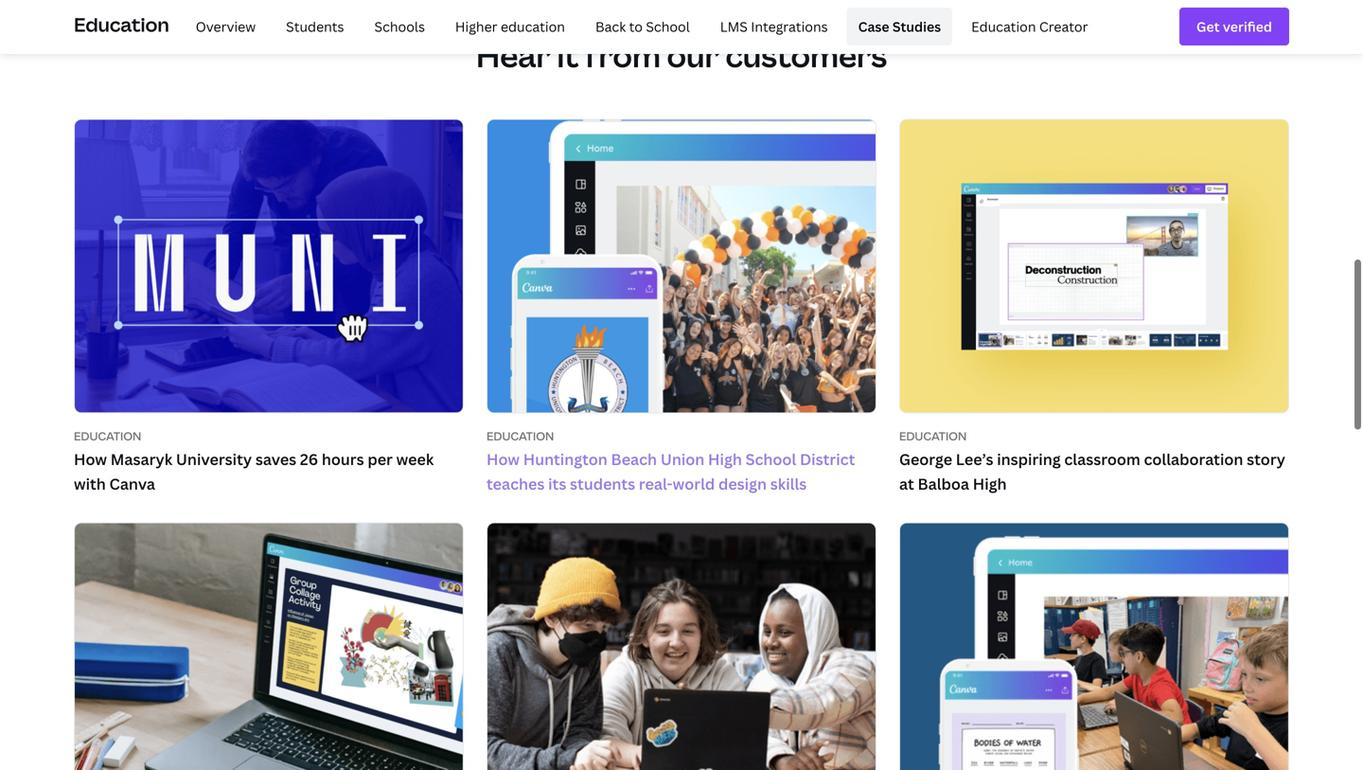 Task type: vqa. For each thing, say whether or not it's contained in the screenshot.
teaches
yes



Task type: locate. For each thing, give the bounding box(es) containing it.
get verified image
[[1197, 16, 1273, 37]]

1 horizontal spatial school
[[746, 449, 797, 469]]

school up skills
[[746, 449, 797, 469]]

how for how masaryk university saves 26 hours per week with canva
[[74, 449, 107, 469]]

higher education
[[456, 17, 565, 35]]

lms integrations link
[[709, 8, 840, 45]]

high
[[709, 449, 742, 469], [973, 473, 1007, 494]]

higher
[[456, 17, 498, 35]]

back
[[596, 17, 626, 35]]

canva
[[109, 473, 155, 494]]

lms
[[721, 17, 748, 35]]

skills
[[771, 473, 807, 494]]

1 how from the left
[[74, 449, 107, 469]]

how up teaches
[[487, 449, 520, 469]]

education inside menu bar
[[972, 17, 1037, 35]]

high up design
[[709, 449, 742, 469]]

school right to
[[646, 17, 690, 35]]

university
[[176, 449, 252, 469]]

1 vertical spatial high
[[973, 473, 1007, 494]]

menu bar
[[177, 8, 1100, 45]]

menu bar inside education element
[[177, 8, 1100, 45]]

menu bar containing overview
[[177, 8, 1100, 45]]

how up with
[[74, 449, 107, 469]]

teaches
[[487, 473, 545, 494]]

how inside education how huntington beach union high school district teaches its students real-world design skills
[[487, 449, 520, 469]]

overview link
[[184, 8, 267, 45]]

2 how from the left
[[487, 449, 520, 469]]

education
[[74, 11, 169, 37], [972, 17, 1037, 35], [74, 428, 141, 444], [487, 428, 554, 444], [900, 428, 967, 444]]

canva design files shown in desktop and mobile interfaces image
[[488, 523, 876, 770]]

education inside education how masaryk university saves 26 hours per week with canva
[[74, 428, 141, 444]]

schools link
[[363, 8, 437, 45]]

1 vertical spatial school
[[746, 449, 797, 469]]

0 vertical spatial high
[[709, 449, 742, 469]]

education inside education george lee's inspiring classroom collaboration story at balboa high
[[900, 428, 967, 444]]

school
[[646, 17, 690, 35], [746, 449, 797, 469]]

overview
[[196, 17, 256, 35]]

students
[[286, 17, 344, 35]]

education
[[501, 17, 565, 35]]

to
[[629, 17, 643, 35]]

students link
[[275, 8, 356, 45]]

education for education how masaryk university saves 26 hours per week with canva
[[74, 428, 141, 444]]

how for how huntington beach union high school district teaches its students real-world design skills
[[487, 449, 520, 469]]

case
[[859, 17, 890, 35]]

0 horizontal spatial school
[[646, 17, 690, 35]]

hours
[[322, 449, 364, 469]]

26
[[300, 449, 318, 469]]

studies
[[893, 17, 942, 35]]

creator
[[1040, 17, 1089, 35]]

0 horizontal spatial how
[[74, 449, 107, 469]]

high down lee's
[[973, 473, 1007, 494]]

school inside menu bar
[[646, 17, 690, 35]]

world
[[673, 473, 715, 494]]

education how masaryk university saves 26 hours per week with canva
[[74, 428, 434, 494]]

0 horizontal spatial high
[[709, 449, 742, 469]]

how inside education how masaryk university saves 26 hours per week with canva
[[74, 449, 107, 469]]

george
[[900, 449, 953, 469]]

inspiring
[[998, 449, 1061, 469]]

0 vertical spatial school
[[646, 17, 690, 35]]

customers
[[726, 35, 887, 76]]

students
[[570, 473, 636, 494]]

schools
[[375, 17, 425, 35]]

1 horizontal spatial high
[[973, 473, 1007, 494]]

hear it from our customers
[[476, 35, 887, 76]]

story
[[1248, 449, 1286, 469]]

school inside education how huntington beach union high school district teaches its students real-world design skills
[[746, 449, 797, 469]]

education for education how huntington beach union high school district teaches its students real-world design skills
[[487, 428, 554, 444]]

education inside education how huntington beach union high school district teaches its students real-world design skills
[[487, 428, 554, 444]]

1 horizontal spatial how
[[487, 449, 520, 469]]

how
[[74, 449, 107, 469], [487, 449, 520, 469]]



Task type: describe. For each thing, give the bounding box(es) containing it.
education creator link
[[961, 8, 1100, 45]]

education for education creator
[[972, 17, 1037, 35]]

education creator
[[972, 17, 1089, 35]]

masaryk
[[111, 449, 173, 469]]

our
[[667, 35, 720, 76]]

back to school
[[596, 17, 690, 35]]

per
[[368, 449, 393, 469]]

hear
[[476, 35, 551, 76]]

education george lee's inspiring classroom collaboration story at balboa high
[[900, 428, 1286, 494]]

district
[[800, 449, 856, 469]]

lms integrations
[[721, 17, 828, 35]]

case studies
[[859, 17, 942, 35]]

education for education george lee's inspiring classroom collaboration story at balboa high
[[900, 428, 967, 444]]

at
[[900, 473, 915, 494]]

saves
[[256, 449, 297, 469]]

integrations
[[751, 17, 828, 35]]

higher education link
[[444, 8, 577, 45]]

high inside education george lee's inspiring classroom collaboration story at balboa high
[[973, 473, 1007, 494]]

leander school district thumbnail image
[[901, 523, 1289, 770]]

balboa
[[918, 473, 970, 494]]

lee's
[[956, 449, 994, 469]]

from
[[585, 35, 661, 76]]

beach
[[611, 449, 657, 469]]

huntington
[[524, 449, 608, 469]]

union
[[661, 449, 705, 469]]

back to school link
[[584, 8, 702, 45]]

real-
[[639, 473, 673, 494]]

education for education
[[74, 11, 169, 37]]

case studies link
[[847, 8, 953, 45]]

design
[[719, 473, 767, 494]]

collaboration
[[1145, 449, 1244, 469]]

it
[[557, 35, 579, 76]]

education element
[[74, 0, 1290, 53]]

with
[[74, 473, 106, 494]]

high inside education how huntington beach union high school district teaches its students real-world design skills
[[709, 449, 742, 469]]

its
[[548, 473, 567, 494]]

classroom
[[1065, 449, 1141, 469]]

education how huntington beach union high school district teaches its students real-world design skills
[[487, 428, 856, 494]]

week
[[397, 449, 434, 469]]



